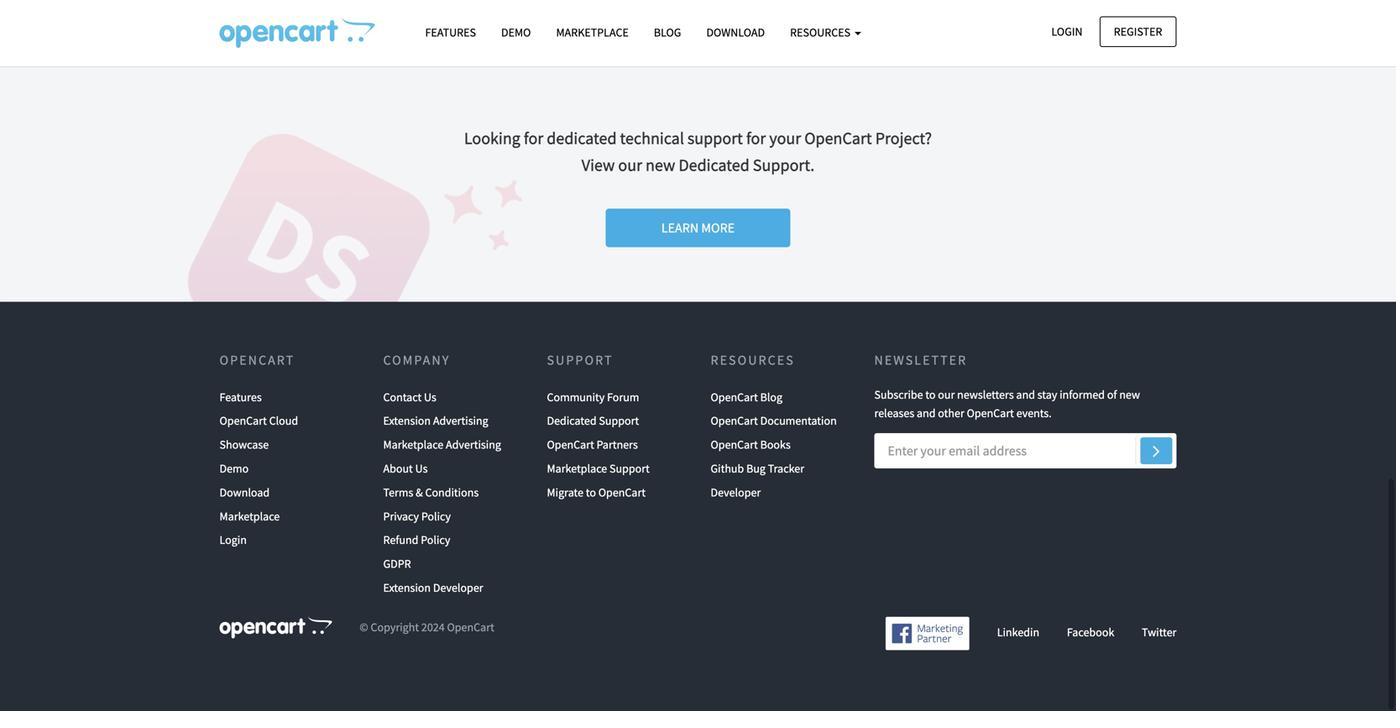 Task type: vqa. For each thing, say whether or not it's contained in the screenshot.
Customer
no



Task type: locate. For each thing, give the bounding box(es) containing it.
0 horizontal spatial demo link
[[220, 457, 249, 481]]

1 horizontal spatial download link
[[694, 18, 778, 47]]

twitter
[[1143, 625, 1177, 640]]

1 extension from the top
[[383, 413, 431, 429]]

opencart up opencart cloud
[[220, 352, 295, 369]]

our up other on the bottom
[[939, 387, 955, 402]]

1 vertical spatial to
[[586, 485, 596, 500]]

0 vertical spatial features link
[[413, 18, 489, 47]]

developer down github
[[711, 485, 761, 500]]

0 vertical spatial demo
[[501, 25, 531, 40]]

support up community
[[547, 352, 614, 369]]

resources
[[791, 25, 853, 40], [711, 352, 795, 369]]

opencart inside looking for dedicated technical support for your opencart project? view our new dedicated support.
[[805, 128, 872, 149]]

new
[[646, 155, 676, 176], [1120, 387, 1141, 402]]

conditions
[[425, 485, 479, 500]]

privacy policy link
[[383, 505, 451, 529]]

1 vertical spatial resources
[[711, 352, 795, 369]]

login
[[1052, 24, 1083, 39], [220, 533, 247, 548]]

0 horizontal spatial and
[[917, 406, 936, 421]]

download down showcase link
[[220, 485, 270, 500]]

0 vertical spatial new
[[646, 155, 676, 176]]

0 horizontal spatial for
[[524, 128, 544, 149]]

policy down "privacy policy" link
[[421, 533, 451, 548]]

policy for refund policy
[[421, 533, 451, 548]]

learn more link
[[606, 209, 791, 247]]

support for dedicated
[[599, 413, 639, 429]]

1 horizontal spatial features
[[425, 25, 476, 40]]

0 horizontal spatial download
[[220, 485, 270, 500]]

opencart down opencart blog link in the right bottom of the page
[[711, 413, 758, 429]]

of
[[1108, 387, 1118, 402]]

privacy policy
[[383, 509, 451, 524]]

1 vertical spatial blog
[[761, 390, 783, 405]]

support down partners
[[610, 461, 650, 476]]

us up 'extension advertising' on the bottom of page
[[424, 390, 437, 405]]

blog
[[654, 25, 682, 40], [761, 390, 783, 405]]

to for subscribe
[[926, 387, 936, 402]]

1 vertical spatial extension
[[383, 580, 431, 596]]

extension developer link
[[383, 576, 484, 600]]

1 for from the left
[[524, 128, 544, 149]]

1 horizontal spatial our
[[939, 387, 955, 402]]

0 horizontal spatial developer
[[433, 580, 484, 596]]

0 vertical spatial dedicated
[[679, 155, 750, 176]]

support inside marketplace support link
[[610, 461, 650, 476]]

angle right image
[[1153, 441, 1161, 461]]

features for opencart cloud
[[220, 390, 262, 405]]

1 vertical spatial features link
[[220, 385, 262, 409]]

events.
[[1017, 406, 1052, 421]]

0 vertical spatial our
[[619, 155, 643, 176]]

privacy
[[383, 509, 419, 524]]

0 vertical spatial demo link
[[489, 18, 544, 47]]

looking
[[464, 128, 521, 149]]

1 vertical spatial and
[[917, 406, 936, 421]]

0 vertical spatial blog
[[654, 25, 682, 40]]

1 vertical spatial us
[[415, 461, 428, 476]]

1 horizontal spatial download
[[707, 25, 765, 40]]

1 policy from the top
[[422, 509, 451, 524]]

marketplace
[[556, 25, 629, 40], [383, 437, 444, 452], [547, 461, 608, 476], [220, 509, 280, 524]]

migrate
[[547, 485, 584, 500]]

1 vertical spatial login
[[220, 533, 247, 548]]

1 horizontal spatial login
[[1052, 24, 1083, 39]]

2 for from the left
[[747, 128, 766, 149]]

showcase
[[220, 437, 269, 452]]

login link
[[1038, 16, 1098, 47], [220, 529, 247, 552]]

our inside looking for dedicated technical support for your opencart project? view our new dedicated support.
[[619, 155, 643, 176]]

looking for dedicated technical support for your opencart project? view our new dedicated support.
[[464, 128, 932, 176]]

documentation
[[761, 413, 837, 429]]

developer
[[711, 485, 761, 500], [433, 580, 484, 596]]

1 vertical spatial dedicated
[[547, 413, 597, 429]]

0 horizontal spatial blog
[[654, 25, 682, 40]]

newsletters
[[958, 387, 1014, 402]]

new right of
[[1120, 387, 1141, 402]]

register link
[[1100, 16, 1177, 47]]

&
[[416, 485, 423, 500]]

and left other on the bottom
[[917, 406, 936, 421]]

showcase link
[[220, 433, 269, 457]]

developer up 2024
[[433, 580, 484, 596]]

opencart up showcase
[[220, 413, 267, 429]]

support inside dedicated support link
[[599, 413, 639, 429]]

opencart inside subscribe to our newsletters and stay informed of new releases and other opencart events.
[[967, 406, 1015, 421]]

tracker
[[768, 461, 805, 476]]

0 horizontal spatial to
[[586, 485, 596, 500]]

informed
[[1060, 387, 1105, 402]]

marketplace up about us
[[383, 437, 444, 452]]

marketplace support link
[[547, 457, 650, 481]]

advertising for extension advertising
[[433, 413, 489, 429]]

marketplace advertising link
[[383, 433, 501, 457]]

1 horizontal spatial features link
[[413, 18, 489, 47]]

1 vertical spatial policy
[[421, 533, 451, 548]]

forum
[[607, 390, 640, 405]]

0 horizontal spatial login link
[[220, 529, 247, 552]]

0 horizontal spatial download link
[[220, 481, 270, 505]]

2 extension from the top
[[383, 580, 431, 596]]

0 vertical spatial us
[[424, 390, 437, 405]]

opencart partners
[[547, 437, 638, 452]]

register
[[1114, 24, 1163, 39]]

for right looking
[[524, 128, 544, 149]]

0 horizontal spatial features link
[[220, 385, 262, 409]]

0 horizontal spatial features
[[220, 390, 262, 405]]

1 horizontal spatial to
[[926, 387, 936, 402]]

us
[[424, 390, 437, 405], [415, 461, 428, 476]]

dedicated
[[679, 155, 750, 176], [547, 413, 597, 429]]

linkedin link
[[998, 625, 1040, 640]]

linkedin
[[998, 625, 1040, 640]]

marketplace for bottommost marketplace link
[[220, 509, 280, 524]]

advertising down extension advertising link at left
[[446, 437, 501, 452]]

opencart books
[[711, 437, 791, 452]]

1 vertical spatial developer
[[433, 580, 484, 596]]

0 vertical spatial advertising
[[433, 413, 489, 429]]

resources link
[[778, 18, 874, 47]]

0 vertical spatial marketplace link
[[544, 18, 642, 47]]

1 horizontal spatial dedicated
[[679, 155, 750, 176]]

marketplace down showcase link
[[220, 509, 280, 524]]

1 horizontal spatial new
[[1120, 387, 1141, 402]]

opencart
[[805, 128, 872, 149], [220, 352, 295, 369], [711, 390, 758, 405], [967, 406, 1015, 421], [220, 413, 267, 429], [711, 413, 758, 429], [547, 437, 595, 452], [711, 437, 758, 452], [599, 485, 646, 500], [447, 620, 495, 635]]

opencart cloud
[[220, 413, 298, 429]]

refund
[[383, 533, 419, 548]]

new down "technical"
[[646, 155, 676, 176]]

extension down contact us link on the bottom of the page
[[383, 413, 431, 429]]

opencart blog
[[711, 390, 783, 405]]

0 horizontal spatial new
[[646, 155, 676, 176]]

marketplace for marketplace advertising
[[383, 437, 444, 452]]

0 vertical spatial login
[[1052, 24, 1083, 39]]

marketplace up migrate
[[547, 461, 608, 476]]

0 vertical spatial extension
[[383, 413, 431, 429]]

dedicated down community
[[547, 413, 597, 429]]

us right about
[[415, 461, 428, 476]]

0 vertical spatial features
[[425, 25, 476, 40]]

demo
[[501, 25, 531, 40], [220, 461, 249, 476]]

dedicated down the support
[[679, 155, 750, 176]]

bug
[[747, 461, 766, 476]]

demo link
[[489, 18, 544, 47], [220, 457, 249, 481]]

1 vertical spatial new
[[1120, 387, 1141, 402]]

1 horizontal spatial developer
[[711, 485, 761, 500]]

opencart books link
[[711, 433, 791, 457]]

2 vertical spatial support
[[610, 461, 650, 476]]

support up partners
[[599, 413, 639, 429]]

download link
[[694, 18, 778, 47], [220, 481, 270, 505]]

contact us link
[[383, 385, 437, 409]]

us for about us
[[415, 461, 428, 476]]

download
[[707, 25, 765, 40], [220, 485, 270, 500]]

0 horizontal spatial marketplace link
[[220, 505, 280, 529]]

advertising
[[433, 413, 489, 429], [446, 437, 501, 452]]

for left "your"
[[747, 128, 766, 149]]

refund policy
[[383, 533, 451, 548]]

marketplace for the topmost marketplace link
[[556, 25, 629, 40]]

opencart down dedicated support link
[[547, 437, 595, 452]]

refund policy link
[[383, 529, 451, 552]]

to down marketplace support link
[[586, 485, 596, 500]]

features link for demo
[[413, 18, 489, 47]]

extension
[[383, 413, 431, 429], [383, 580, 431, 596]]

developer link
[[711, 481, 761, 505]]

1 horizontal spatial blog
[[761, 390, 783, 405]]

1 vertical spatial download
[[220, 485, 270, 500]]

our
[[619, 155, 643, 176], [939, 387, 955, 402]]

extension down gdpr link
[[383, 580, 431, 596]]

and up events.
[[1017, 387, 1036, 402]]

1 vertical spatial features
[[220, 390, 262, 405]]

0 vertical spatial login link
[[1038, 16, 1098, 47]]

1 vertical spatial advertising
[[446, 437, 501, 452]]

marketplace link
[[544, 18, 642, 47], [220, 505, 280, 529]]

us for contact us
[[424, 390, 437, 405]]

0 vertical spatial download
[[707, 25, 765, 40]]

0 vertical spatial policy
[[422, 509, 451, 524]]

0 horizontal spatial our
[[619, 155, 643, 176]]

subscribe to our newsletters and stay informed of new releases and other opencart events.
[[875, 387, 1141, 421]]

advertising up marketplace advertising
[[433, 413, 489, 429]]

0 vertical spatial and
[[1017, 387, 1036, 402]]

for
[[524, 128, 544, 149], [747, 128, 766, 149]]

subscribe
[[875, 387, 924, 402]]

opencart down the newsletters
[[967, 406, 1015, 421]]

policy down the terms & conditions link
[[422, 509, 451, 524]]

to right subscribe
[[926, 387, 936, 402]]

contact us
[[383, 390, 437, 405]]

opencart up github
[[711, 437, 758, 452]]

migrate to opencart
[[547, 485, 646, 500]]

our inside subscribe to our newsletters and stay informed of new releases and other opencart events.
[[939, 387, 955, 402]]

1 vertical spatial our
[[939, 387, 955, 402]]

download right blog link
[[707, 25, 765, 40]]

1 horizontal spatial marketplace link
[[544, 18, 642, 47]]

1 vertical spatial support
[[599, 413, 639, 429]]

1 vertical spatial marketplace link
[[220, 505, 280, 529]]

1 vertical spatial demo
[[220, 461, 249, 476]]

terms & conditions link
[[383, 481, 479, 505]]

policy
[[422, 509, 451, 524], [421, 533, 451, 548]]

releases
[[875, 406, 915, 421]]

stay
[[1038, 387, 1058, 402]]

our right view
[[619, 155, 643, 176]]

0 vertical spatial download link
[[694, 18, 778, 47]]

to
[[926, 387, 936, 402], [586, 485, 596, 500]]

1 vertical spatial demo link
[[220, 457, 249, 481]]

0 horizontal spatial login
[[220, 533, 247, 548]]

to inside subscribe to our newsletters and stay informed of new releases and other opencart events.
[[926, 387, 936, 402]]

1 horizontal spatial for
[[747, 128, 766, 149]]

download link for demo
[[220, 481, 270, 505]]

0 horizontal spatial dedicated
[[547, 413, 597, 429]]

1 vertical spatial download link
[[220, 481, 270, 505]]

about
[[383, 461, 413, 476]]

opencart right "your"
[[805, 128, 872, 149]]

community forum link
[[547, 385, 640, 409]]

2 policy from the top
[[421, 533, 451, 548]]

0 vertical spatial to
[[926, 387, 936, 402]]

marketplace left blog link
[[556, 25, 629, 40]]

and
[[1017, 387, 1036, 402], [917, 406, 936, 421]]



Task type: describe. For each thing, give the bounding box(es) containing it.
extension for extension advertising
[[383, 413, 431, 429]]

features for demo
[[425, 25, 476, 40]]

blog inside blog link
[[654, 25, 682, 40]]

twitter link
[[1143, 625, 1177, 640]]

dedicated
[[547, 128, 617, 149]]

features link for opencart cloud
[[220, 385, 262, 409]]

about us
[[383, 461, 428, 476]]

opencart documentation link
[[711, 409, 837, 433]]

books
[[761, 437, 791, 452]]

0 horizontal spatial demo
[[220, 461, 249, 476]]

0 vertical spatial resources
[[791, 25, 853, 40]]

learn more
[[662, 220, 735, 237]]

download link for blog
[[694, 18, 778, 47]]

your
[[770, 128, 802, 149]]

blog inside opencart blog link
[[761, 390, 783, 405]]

1 horizontal spatial login link
[[1038, 16, 1098, 47]]

marketplace advertising
[[383, 437, 501, 452]]

newsletter
[[875, 352, 968, 369]]

advertising for marketplace advertising
[[446, 437, 501, 452]]

1 horizontal spatial and
[[1017, 387, 1036, 402]]

support
[[688, 128, 743, 149]]

extension advertising link
[[383, 409, 489, 433]]

gdpr
[[383, 557, 411, 572]]

facebook marketing partner image
[[886, 617, 970, 651]]

about us link
[[383, 457, 428, 481]]

contact
[[383, 390, 422, 405]]

support.
[[753, 155, 815, 176]]

download for blog
[[707, 25, 765, 40]]

0 vertical spatial support
[[547, 352, 614, 369]]

1 horizontal spatial demo
[[501, 25, 531, 40]]

dedicated support
[[547, 413, 639, 429]]

opencart - advertising image
[[220, 18, 375, 48]]

©
[[360, 620, 369, 635]]

download for demo
[[220, 485, 270, 500]]

extension advertising
[[383, 413, 489, 429]]

dedicated inside dedicated support link
[[547, 413, 597, 429]]

2024
[[422, 620, 445, 635]]

gdpr link
[[383, 552, 411, 576]]

new inside looking for dedicated technical support for your opencart project? view our new dedicated support.
[[646, 155, 676, 176]]

migrate to opencart link
[[547, 481, 646, 505]]

opencart down marketplace support link
[[599, 485, 646, 500]]

to for migrate
[[586, 485, 596, 500]]

copyright
[[371, 620, 419, 635]]

github bug tracker
[[711, 461, 805, 476]]

view
[[582, 155, 615, 176]]

policy for privacy policy
[[422, 509, 451, 524]]

blog link
[[642, 18, 694, 47]]

dedicated support link
[[547, 409, 639, 433]]

company
[[383, 352, 451, 369]]

terms
[[383, 485, 414, 500]]

1 vertical spatial login link
[[220, 529, 247, 552]]

opencart inside "link"
[[547, 437, 595, 452]]

extension for extension developer
[[383, 580, 431, 596]]

opencart up opencart documentation
[[711, 390, 758, 405]]

0 vertical spatial developer
[[711, 485, 761, 500]]

opencart cloud link
[[220, 409, 298, 433]]

more
[[702, 220, 735, 237]]

opencart documentation
[[711, 413, 837, 429]]

technical
[[620, 128, 685, 149]]

learn
[[662, 220, 699, 237]]

facebook link
[[1068, 625, 1115, 640]]

github bug tracker link
[[711, 457, 805, 481]]

terms & conditions
[[383, 485, 479, 500]]

github
[[711, 461, 744, 476]]

extension developer
[[383, 580, 484, 596]]

cloud
[[269, 413, 298, 429]]

partners
[[597, 437, 638, 452]]

opencart right 2024
[[447, 620, 495, 635]]

opencart blog link
[[711, 385, 783, 409]]

Enter your email address text field
[[875, 434, 1177, 469]]

facebook
[[1068, 625, 1115, 640]]

© copyright 2024 opencart
[[360, 620, 495, 635]]

community
[[547, 390, 605, 405]]

1 horizontal spatial demo link
[[489, 18, 544, 47]]

new inside subscribe to our newsletters and stay informed of new releases and other opencart events.
[[1120, 387, 1141, 402]]

community forum
[[547, 390, 640, 405]]

opencart image
[[220, 617, 332, 639]]

dedicated inside looking for dedicated technical support for your opencart project? view our new dedicated support.
[[679, 155, 750, 176]]

marketplace for marketplace support
[[547, 461, 608, 476]]

marketplace support
[[547, 461, 650, 476]]

support for marketplace
[[610, 461, 650, 476]]

opencart partners link
[[547, 433, 638, 457]]

project?
[[876, 128, 932, 149]]

other
[[939, 406, 965, 421]]



